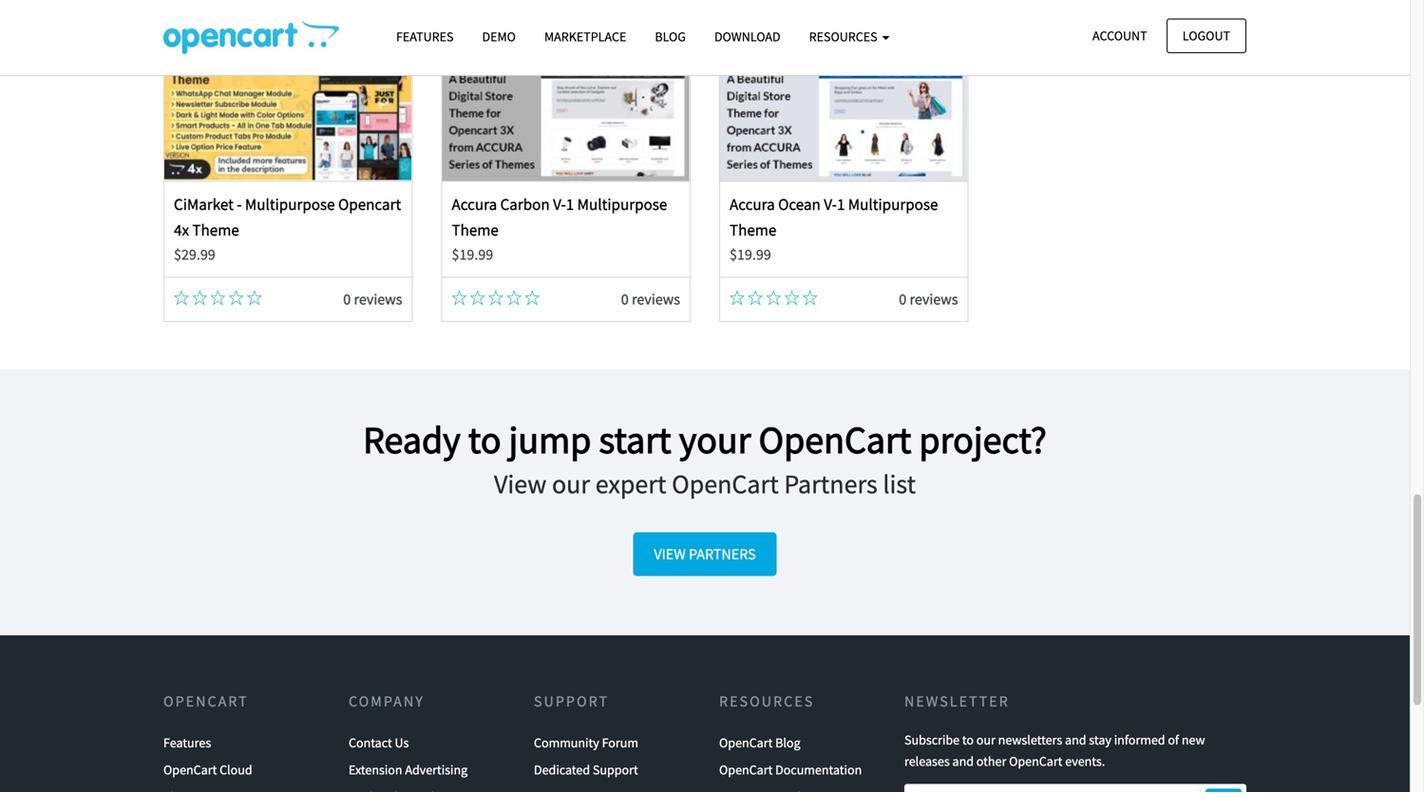 Task type: describe. For each thing, give the bounding box(es) containing it.
accura ocean v-1 multipurpose theme image
[[721, 36, 968, 181]]

expert
[[596, 468, 667, 501]]

$19.99 for accura carbon v-1 multipurpose theme
[[452, 245, 494, 264]]

0 reviews for accura ocean v-1 multipurpose theme
[[899, 290, 959, 309]]

features link for demo
[[382, 20, 468, 53]]

1 horizontal spatial and
[[1066, 732, 1087, 749]]

opencart documentation
[[720, 762, 862, 779]]

extension
[[349, 762, 403, 779]]

multipurpose inside cimarket - multipurpose opencart 4x theme $29.99
[[245, 194, 335, 214]]

$19.99 for accura ocean v-1 multipurpose theme
[[730, 245, 772, 264]]

1 for ocean
[[837, 194, 845, 214]]

view partners link
[[633, 533, 777, 576]]

subscribe to our newsletters and stay informed of new releases and other opencart events.
[[905, 732, 1206, 770]]

opencart blog
[[720, 735, 801, 752]]

accura ocean v-1 multipurpose theme link
[[730, 194, 939, 240]]

download link
[[700, 20, 795, 53]]

7 star light o image from the left
[[766, 290, 782, 305]]

opencart down your
[[672, 468, 779, 501]]

contact us link
[[349, 730, 409, 757]]

opencart cloud link
[[163, 757, 252, 784]]

cloud
[[220, 762, 252, 779]]

logout link
[[1167, 19, 1247, 53]]

opencart inside subscribe to our newsletters and stay informed of new releases and other opencart events.
[[1009, 753, 1063, 770]]

start
[[599, 416, 672, 464]]

-
[[237, 194, 242, 214]]

reviews for cimarket - multipurpose opencart 4x theme
[[354, 290, 403, 309]]

0 vertical spatial support
[[534, 692, 609, 711]]

demo
[[482, 28, 516, 45]]

marketplace
[[545, 28, 627, 45]]

multipurpose for accura carbon v-1 multipurpose theme
[[578, 194, 668, 214]]

informed
[[1115, 732, 1166, 749]]

list
[[883, 468, 916, 501]]

your
[[679, 416, 751, 464]]

4x
[[174, 220, 189, 240]]

1 vertical spatial partners
[[689, 545, 756, 564]]

accura for accura ocean v-1 multipurpose theme
[[730, 194, 775, 214]]

1 vertical spatial and
[[953, 753, 974, 770]]

blog inside the blog link
[[655, 28, 686, 45]]

theme for -
[[192, 220, 239, 240]]

our inside subscribe to our newsletters and stay informed of new releases and other opencart events.
[[977, 732, 996, 749]]

cimarket - multipurpose opencart 4x theme $29.99
[[174, 194, 401, 264]]

extension advertising
[[349, 762, 468, 779]]

theme for carbon
[[452, 220, 499, 240]]

$29.99
[[174, 245, 216, 264]]

v- for carbon
[[553, 194, 566, 214]]

opencart up opencart documentation
[[720, 735, 773, 752]]

opencart cloud
[[163, 762, 252, 779]]

features for opencart cloud
[[163, 735, 211, 752]]

accura for accura carbon v-1 multipurpose theme
[[452, 194, 497, 214]]

0 reviews for cimarket - multipurpose opencart 4x theme
[[343, 290, 403, 309]]

1 vertical spatial support
[[593, 762, 638, 779]]

6 star light o image from the left
[[730, 290, 745, 305]]

subscribe
[[905, 732, 960, 749]]

1 vertical spatial view
[[654, 545, 686, 564]]

dedicated
[[534, 762, 590, 779]]

of
[[1168, 732, 1180, 749]]

2 star light o image from the left
[[247, 290, 262, 305]]

ready
[[363, 416, 461, 464]]

to for subscribe
[[963, 732, 974, 749]]

9 star light o image from the left
[[803, 290, 818, 305]]

dedicated support link
[[534, 757, 638, 784]]



Task type: vqa. For each thing, say whether or not it's contained in the screenshot.


Task type: locate. For each thing, give the bounding box(es) containing it.
blog
[[655, 28, 686, 45], [776, 735, 801, 752]]

2 horizontal spatial reviews
[[910, 290, 959, 309]]

reviews
[[354, 290, 403, 309], [632, 290, 681, 309], [910, 290, 959, 309]]

accura carbon v-1 multipurpose theme image
[[443, 36, 690, 181]]

1 accura from the left
[[452, 194, 497, 214]]

0 horizontal spatial multipurpose
[[245, 194, 335, 214]]

3 0 reviews from the left
[[899, 290, 959, 309]]

1 theme from the left
[[192, 220, 239, 240]]

opencart
[[338, 194, 401, 214]]

documentation
[[776, 762, 862, 779]]

accura
[[452, 194, 497, 214], [730, 194, 775, 214]]

resources
[[809, 28, 881, 45], [720, 692, 815, 711]]

2 accura from the left
[[730, 194, 775, 214]]

project?
[[920, 416, 1047, 464]]

1 vertical spatial features
[[163, 735, 211, 752]]

1 vertical spatial blog
[[776, 735, 801, 752]]

to inside the ready to jump start your opencart project? view our expert opencart partners list
[[468, 416, 501, 464]]

opencart up 'opencart cloud'
[[163, 692, 249, 711]]

to for ready
[[468, 416, 501, 464]]

1 star light o image from the left
[[192, 290, 207, 305]]

3 reviews from the left
[[910, 290, 959, 309]]

0 horizontal spatial to
[[468, 416, 501, 464]]

3 multipurpose from the left
[[849, 194, 939, 214]]

1 1 from the left
[[566, 194, 574, 214]]

0 horizontal spatial 0 reviews
[[343, 290, 403, 309]]

1 0 from the left
[[343, 290, 351, 309]]

view partners
[[654, 545, 756, 564]]

1 horizontal spatial theme
[[452, 220, 499, 240]]

features link up 'opencart cloud'
[[163, 730, 211, 757]]

carbon
[[501, 194, 550, 214]]

2 horizontal spatial multipurpose
[[849, 194, 939, 214]]

community forum link
[[534, 730, 639, 757]]

0 horizontal spatial reviews
[[354, 290, 403, 309]]

v- right carbon
[[553, 194, 566, 214]]

blog up opencart documentation
[[776, 735, 801, 752]]

view
[[494, 468, 547, 501], [654, 545, 686, 564]]

star light o image
[[174, 290, 189, 305], [210, 290, 226, 305], [229, 290, 244, 305], [507, 290, 522, 305], [525, 290, 540, 305], [730, 290, 745, 305]]

0 vertical spatial view
[[494, 468, 547, 501]]

dedicated support
[[534, 762, 638, 779]]

blog inside opencart blog link
[[776, 735, 801, 752]]

accura inside accura ocean v-1 multipurpose theme $19.99
[[730, 194, 775, 214]]

0 for accura carbon v-1 multipurpose theme
[[621, 290, 629, 309]]

1 horizontal spatial 1
[[837, 194, 845, 214]]

view down "expert"
[[654, 545, 686, 564]]

multipurpose
[[245, 194, 335, 214], [578, 194, 668, 214], [849, 194, 939, 214]]

0 reviews
[[343, 290, 403, 309], [621, 290, 681, 309], [899, 290, 959, 309]]

2 star light o image from the left
[[210, 290, 226, 305]]

events.
[[1066, 753, 1106, 770]]

support down forum
[[593, 762, 638, 779]]

stay
[[1090, 732, 1112, 749]]

0 horizontal spatial v-
[[553, 194, 566, 214]]

blog link
[[641, 20, 700, 53]]

accura left carbon
[[452, 194, 497, 214]]

1 horizontal spatial view
[[654, 545, 686, 564]]

accura left ocean on the right
[[730, 194, 775, 214]]

5 star light o image from the left
[[525, 290, 540, 305]]

theme inside the accura carbon v-1 multipurpose theme $19.99
[[452, 220, 499, 240]]

$19.99 inside accura ocean v-1 multipurpose theme $19.99
[[730, 245, 772, 264]]

view down jump
[[494, 468, 547, 501]]

newsletters
[[999, 732, 1063, 749]]

$19.99 down accura carbon v-1 multipurpose theme link at the top of the page
[[452, 245, 494, 264]]

account link
[[1077, 19, 1164, 53]]

1 right ocean on the right
[[837, 194, 845, 214]]

2 0 from the left
[[621, 290, 629, 309]]

0 vertical spatial partners
[[784, 468, 878, 501]]

opencart down opencart blog link
[[720, 762, 773, 779]]

accura inside the accura carbon v-1 multipurpose theme $19.99
[[452, 194, 497, 214]]

0 horizontal spatial features link
[[163, 730, 211, 757]]

cimarket - multipurpose opencart 4x theme link
[[174, 194, 401, 240]]

to
[[468, 416, 501, 464], [963, 732, 974, 749]]

ready to jump start your opencart project? view our expert opencart partners list
[[363, 416, 1047, 501]]

1
[[566, 194, 574, 214], [837, 194, 845, 214]]

features up 'opencart cloud'
[[163, 735, 211, 752]]

2 v- from the left
[[824, 194, 837, 214]]

and
[[1066, 732, 1087, 749], [953, 753, 974, 770]]

1 $19.99 from the left
[[452, 245, 494, 264]]

0 vertical spatial our
[[552, 468, 590, 501]]

1 horizontal spatial features link
[[382, 20, 468, 53]]

1 0 reviews from the left
[[343, 290, 403, 309]]

v- inside accura ocean v-1 multipurpose theme $19.99
[[824, 194, 837, 214]]

new
[[1182, 732, 1206, 749]]

multipurpose inside the accura carbon v-1 multipurpose theme $19.99
[[578, 194, 668, 214]]

v- right ocean on the right
[[824, 194, 837, 214]]

4 star light o image from the left
[[470, 290, 485, 305]]

1 horizontal spatial blog
[[776, 735, 801, 752]]

partners inside the ready to jump start your opencart project? view our expert opencart partners list
[[784, 468, 878, 501]]

1 horizontal spatial our
[[977, 732, 996, 749]]

1 for carbon
[[566, 194, 574, 214]]

0 horizontal spatial view
[[494, 468, 547, 501]]

2 1 from the left
[[837, 194, 845, 214]]

$19.99
[[452, 245, 494, 264], [730, 245, 772, 264]]

3 0 from the left
[[899, 290, 907, 309]]

0 vertical spatial features link
[[382, 20, 468, 53]]

1 horizontal spatial $19.99
[[730, 245, 772, 264]]

2 reviews from the left
[[632, 290, 681, 309]]

us
[[395, 735, 409, 752]]

2 theme from the left
[[452, 220, 499, 240]]

1 vertical spatial to
[[963, 732, 974, 749]]

contact us
[[349, 735, 409, 752]]

0 vertical spatial resources
[[809, 28, 881, 45]]

2 0 reviews from the left
[[621, 290, 681, 309]]

2 multipurpose from the left
[[578, 194, 668, 214]]

other
[[977, 753, 1007, 770]]

0 for cimarket - multipurpose opencart 4x theme
[[343, 290, 351, 309]]

blog left download
[[655, 28, 686, 45]]

jump
[[509, 416, 592, 464]]

2 horizontal spatial 0
[[899, 290, 907, 309]]

1 horizontal spatial 0 reviews
[[621, 290, 681, 309]]

our down jump
[[552, 468, 590, 501]]

1 horizontal spatial partners
[[784, 468, 878, 501]]

to right the subscribe
[[963, 732, 974, 749]]

features link for opencart cloud
[[163, 730, 211, 757]]

1 right carbon
[[566, 194, 574, 214]]

v-
[[553, 194, 566, 214], [824, 194, 837, 214]]

0 horizontal spatial theme
[[192, 220, 239, 240]]

0 vertical spatial and
[[1066, 732, 1087, 749]]

1 horizontal spatial multipurpose
[[578, 194, 668, 214]]

0 horizontal spatial accura
[[452, 194, 497, 214]]

1 vertical spatial our
[[977, 732, 996, 749]]

demo link
[[468, 20, 530, 53]]

0 horizontal spatial and
[[953, 753, 974, 770]]

1 horizontal spatial accura
[[730, 194, 775, 214]]

and left other
[[953, 753, 974, 770]]

0 horizontal spatial 0
[[343, 290, 351, 309]]

0 horizontal spatial blog
[[655, 28, 686, 45]]

1 horizontal spatial to
[[963, 732, 974, 749]]

advertising
[[405, 762, 468, 779]]

0 horizontal spatial our
[[552, 468, 590, 501]]

0 horizontal spatial 1
[[566, 194, 574, 214]]

v- inside the accura carbon v-1 multipurpose theme $19.99
[[553, 194, 566, 214]]

company
[[349, 692, 425, 711]]

support
[[534, 692, 609, 711], [593, 762, 638, 779]]

ocean
[[779, 194, 821, 214]]

cimarket - multipurpose opencart 4x theme image
[[165, 36, 412, 181]]

community forum
[[534, 735, 639, 752]]

releases
[[905, 753, 950, 770]]

0 for accura ocean v-1 multipurpose theme
[[899, 290, 907, 309]]

$19.99 down the accura ocean v-1 multipurpose theme link
[[730, 245, 772, 264]]

1 reviews from the left
[[354, 290, 403, 309]]

partners
[[784, 468, 878, 501], [689, 545, 756, 564]]

1 inside accura ocean v-1 multipurpose theme $19.99
[[837, 194, 845, 214]]

0 reviews for accura carbon v-1 multipurpose theme
[[621, 290, 681, 309]]

download
[[715, 28, 781, 45]]

opencart up list
[[759, 416, 912, 464]]

v- for ocean
[[824, 194, 837, 214]]

5 star light o image from the left
[[488, 290, 504, 305]]

support up "community"
[[534, 692, 609, 711]]

1 multipurpose from the left
[[245, 194, 335, 214]]

0 vertical spatial to
[[468, 416, 501, 464]]

cimarket
[[174, 194, 234, 214]]

theme inside cimarket - multipurpose opencart 4x theme $29.99
[[192, 220, 239, 240]]

accura carbon v-1 multipurpose theme link
[[452, 194, 668, 240]]

0
[[343, 290, 351, 309], [621, 290, 629, 309], [899, 290, 907, 309]]

opencart left the "cloud"
[[163, 762, 217, 779]]

2 horizontal spatial 0 reviews
[[899, 290, 959, 309]]

multipurpose for accura ocean v-1 multipurpose theme
[[849, 194, 939, 214]]

1 horizontal spatial features
[[396, 28, 454, 45]]

reviews for accura carbon v-1 multipurpose theme
[[632, 290, 681, 309]]

our
[[552, 468, 590, 501], [977, 732, 996, 749]]

and up events.
[[1066, 732, 1087, 749]]

1 horizontal spatial 0
[[621, 290, 629, 309]]

6 star light o image from the left
[[748, 290, 763, 305]]

star light o image
[[192, 290, 207, 305], [247, 290, 262, 305], [452, 290, 467, 305], [470, 290, 485, 305], [488, 290, 504, 305], [748, 290, 763, 305], [766, 290, 782, 305], [785, 290, 800, 305], [803, 290, 818, 305]]

features for demo
[[396, 28, 454, 45]]

to inside subscribe to our newsletters and stay informed of new releases and other opencart events.
[[963, 732, 974, 749]]

opencart blog link
[[720, 730, 801, 757]]

opencart
[[759, 416, 912, 464], [672, 468, 779, 501], [163, 692, 249, 711], [720, 735, 773, 752], [1009, 753, 1063, 770], [163, 762, 217, 779], [720, 762, 773, 779]]

features inside features link
[[396, 28, 454, 45]]

reviews for accura ocean v-1 multipurpose theme
[[910, 290, 959, 309]]

features left demo
[[396, 28, 454, 45]]

1 inside the accura carbon v-1 multipurpose theme $19.99
[[566, 194, 574, 214]]

3 theme from the left
[[730, 220, 777, 240]]

0 vertical spatial blog
[[655, 28, 686, 45]]

1 horizontal spatial v-
[[824, 194, 837, 214]]

contact
[[349, 735, 392, 752]]

1 star light o image from the left
[[174, 290, 189, 305]]

opencart - downloads image
[[163, 20, 339, 54]]

opencart documentation link
[[720, 757, 862, 784]]

our up other
[[977, 732, 996, 749]]

forum
[[602, 735, 639, 752]]

1 horizontal spatial reviews
[[632, 290, 681, 309]]

1 v- from the left
[[553, 194, 566, 214]]

features link
[[382, 20, 468, 53], [163, 730, 211, 757]]

0 horizontal spatial features
[[163, 735, 211, 752]]

marketplace link
[[530, 20, 641, 53]]

theme inside accura ocean v-1 multipurpose theme $19.99
[[730, 220, 777, 240]]

1 vertical spatial features link
[[163, 730, 211, 757]]

newsletter
[[905, 692, 1010, 711]]

theme for ocean
[[730, 220, 777, 240]]

3 star light o image from the left
[[452, 290, 467, 305]]

0 vertical spatial features
[[396, 28, 454, 45]]

our inside the ready to jump start your opencart project? view our expert opencart partners list
[[552, 468, 590, 501]]

0 horizontal spatial partners
[[689, 545, 756, 564]]

3 star light o image from the left
[[229, 290, 244, 305]]

2 $19.99 from the left
[[730, 245, 772, 264]]

to left jump
[[468, 416, 501, 464]]

account
[[1093, 27, 1148, 44]]

accura ocean v-1 multipurpose theme $19.99
[[730, 194, 939, 264]]

8 star light o image from the left
[[785, 290, 800, 305]]

extension advertising link
[[349, 757, 468, 784]]

features
[[396, 28, 454, 45], [163, 735, 211, 752]]

community
[[534, 735, 600, 752]]

$19.99 inside the accura carbon v-1 multipurpose theme $19.99
[[452, 245, 494, 264]]

4 star light o image from the left
[[507, 290, 522, 305]]

1 vertical spatial resources
[[720, 692, 815, 711]]

logout
[[1183, 27, 1231, 44]]

resources link
[[795, 20, 904, 53]]

view inside the ready to jump start your opencart project? view our expert opencart partners list
[[494, 468, 547, 501]]

theme
[[192, 220, 239, 240], [452, 220, 499, 240], [730, 220, 777, 240]]

features link left demo
[[382, 20, 468, 53]]

multipurpose inside accura ocean v-1 multipurpose theme $19.99
[[849, 194, 939, 214]]

0 horizontal spatial $19.99
[[452, 245, 494, 264]]

2 horizontal spatial theme
[[730, 220, 777, 240]]

accura carbon v-1 multipurpose theme $19.99
[[452, 194, 668, 264]]

opencart down newsletters
[[1009, 753, 1063, 770]]



